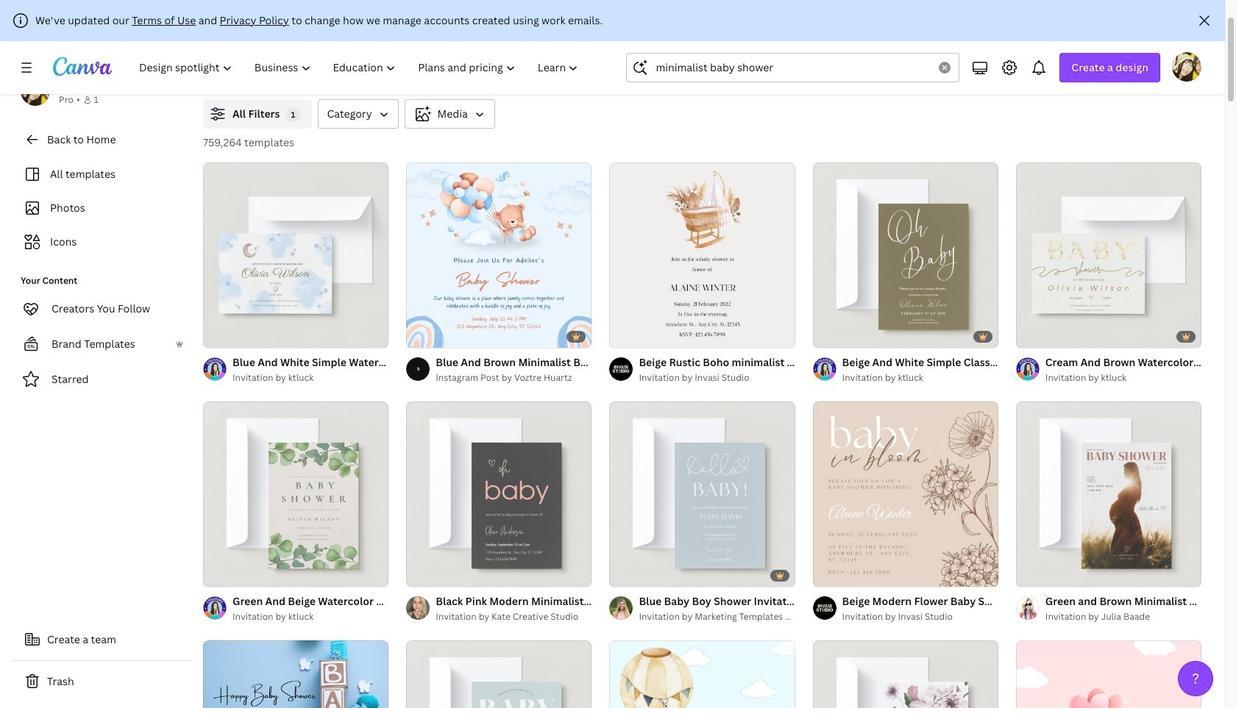 Task type: describe. For each thing, give the bounding box(es) containing it.
Search search field
[[656, 54, 931, 82]]

top level navigation element
[[130, 53, 591, 82]]

cream and brown watercolor minimalist baby shower invitation image
[[1016, 163, 1202, 348]]

blue and white simple watercolor baby shower invitation image
[[203, 163, 389, 348]]



Task type: vqa. For each thing, say whether or not it's contained in the screenshot.
'group'
no



Task type: locate. For each thing, give the bounding box(es) containing it.
None search field
[[627, 53, 960, 82]]

blue minimalist baby shower poster image
[[610, 641, 795, 709]]

blue and red modern minimalist happy birthday shower greeting card image
[[203, 641, 389, 709]]

blue baby boy shower invitation image
[[610, 402, 795, 588]]

blue and brown minimalist baby shower instagram post image
[[406, 163, 592, 348]]

purple floral baby shower invitation image
[[813, 641, 999, 709]]

green and beige watercolor eucalyptus baby shower invitation image
[[203, 402, 389, 588]]

beige and white simple classic baby shower invitation image
[[813, 163, 999, 348]]

beige rustic boho minimalist baby shower invitation image
[[610, 163, 795, 348]]

pink minimalist baby shower poster image
[[1016, 641, 1202, 709]]

beige modern flower baby shower invitation square image
[[813, 402, 999, 588]]

stephanie aranda image
[[1172, 52, 1202, 82]]

black pink modern minimalist baby shower invitation image
[[406, 402, 592, 588]]

1 filter options selected element
[[286, 108, 301, 122]]

green and brown minimalist baby shower invitation image
[[1016, 402, 1202, 588]]

blue minimalist baby boy shower invitation image
[[406, 641, 592, 709]]



